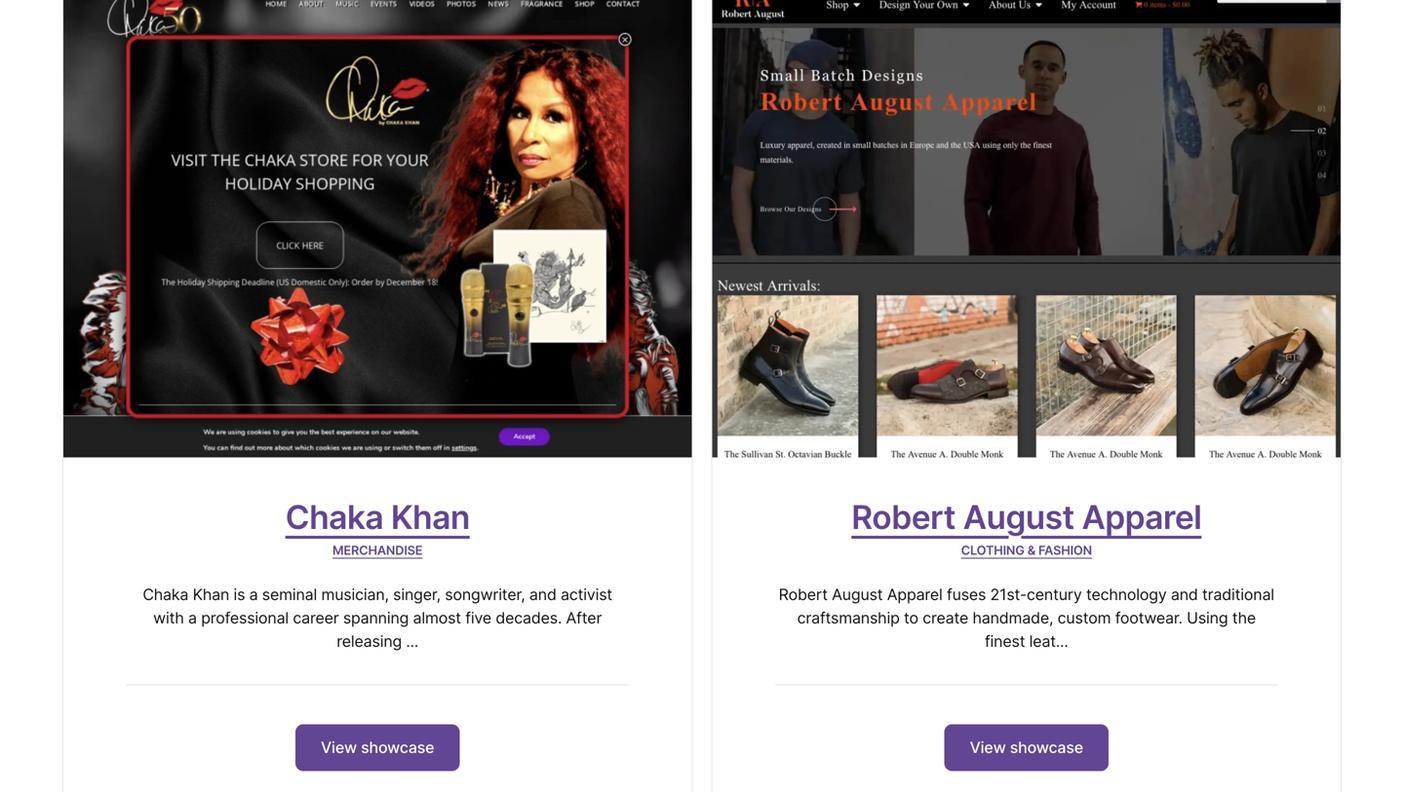 Task type: vqa. For each thing, say whether or not it's contained in the screenshot.
open account menu icon
no



Task type: locate. For each thing, give the bounding box(es) containing it.
khan inside chaka khan is a seminal musician, singer, songwriter, and activist with a professional career spanning almost five decades. after releasing ...
[[193, 586, 229, 605]]

1 horizontal spatial khan
[[391, 498, 470, 537]]

and
[[529, 586, 557, 605], [1171, 586, 1198, 605]]

august up craftsmanship
[[832, 586, 883, 605]]

apparel up to
[[887, 586, 943, 605]]

2 view showcase link from the left
[[945, 725, 1109, 772]]

0 horizontal spatial showcase
[[361, 739, 434, 758]]

khan for chaka khan is a seminal musician, singer, songwriter, and activist with a professional career spanning almost five decades. after releasing ...
[[193, 586, 229, 605]]

clothing & fashion link
[[961, 543, 1092, 558]]

1 horizontal spatial apparel
[[1082, 498, 1202, 537]]

1 horizontal spatial and
[[1171, 586, 1198, 605]]

2 view showcase from the left
[[970, 739, 1083, 758]]

robert inside robert august apparel clothing & fashion
[[852, 498, 956, 537]]

view showcase link
[[295, 725, 460, 772], [945, 725, 1109, 772]]

1 and from the left
[[529, 586, 557, 605]]

1 view showcase link from the left
[[295, 725, 460, 772]]

0 vertical spatial chaka
[[285, 498, 383, 537]]

and up decades.
[[529, 586, 557, 605]]

the
[[1232, 609, 1256, 628]]

robert inside robert august apparel fuses 21st-century technology and traditional craftsmanship to create handmade, custom footwear. using the finest leat...
[[779, 586, 828, 605]]

showcase for first the view showcase link
[[361, 739, 434, 758]]

1 vertical spatial robert
[[779, 586, 828, 605]]

khan left is
[[193, 586, 229, 605]]

1 horizontal spatial showcase
[[1010, 739, 1083, 758]]

apparel
[[1082, 498, 1202, 537], [887, 586, 943, 605]]

fashion
[[1039, 543, 1092, 558]]

august inside robert august apparel fuses 21st-century technology and traditional craftsmanship to create handmade, custom footwear. using the finest leat...
[[832, 586, 883, 605]]

0 vertical spatial robert
[[852, 498, 956, 537]]

1 horizontal spatial august
[[963, 498, 1074, 537]]

technology
[[1086, 586, 1167, 605]]

0 horizontal spatial chaka
[[143, 586, 188, 605]]

chaka khan link
[[285, 498, 470, 537]]

spanning
[[343, 609, 409, 628]]

1 view showcase from the left
[[321, 739, 434, 758]]

robert for robert august apparel fuses 21st-century technology and traditional craftsmanship to create handmade, custom footwear. using the finest leat...
[[779, 586, 828, 605]]

august up the clothing & fashion link
[[963, 498, 1074, 537]]

robert
[[852, 498, 956, 537], [779, 586, 828, 605]]

songwriter,
[[445, 586, 525, 605]]

chaka inside chaka khan is a seminal musician, singer, songwriter, and activist with a professional career spanning almost five decades. after releasing ...
[[143, 586, 188, 605]]

2 and from the left
[[1171, 586, 1198, 605]]

0 horizontal spatial view
[[321, 739, 357, 758]]

1 showcase from the left
[[361, 739, 434, 758]]

august
[[963, 498, 1074, 537], [832, 586, 883, 605]]

chaka inside chaka khan merchandise
[[285, 498, 383, 537]]

chaka up merchandise link
[[285, 498, 383, 537]]

chaka khan merchandise
[[285, 498, 470, 558]]

0 horizontal spatial view showcase
[[321, 739, 434, 758]]

a right is
[[249, 586, 258, 605]]

almost
[[413, 609, 461, 628]]

0 vertical spatial apparel
[[1082, 498, 1202, 537]]

1 view from the left
[[321, 739, 357, 758]]

clothing
[[961, 543, 1025, 558]]

apparel up technology
[[1082, 498, 1202, 537]]

1 vertical spatial a
[[188, 609, 197, 628]]

0 horizontal spatial and
[[529, 586, 557, 605]]

five
[[465, 609, 492, 628]]

a
[[249, 586, 258, 605], [188, 609, 197, 628]]

with
[[153, 609, 184, 628]]

apparel for robert august apparel fuses 21st-century technology and traditional craftsmanship to create handmade, custom footwear. using the finest leat...
[[887, 586, 943, 605]]

1 vertical spatial khan
[[193, 586, 229, 605]]

decades.
[[496, 609, 562, 628]]

is
[[234, 586, 245, 605]]

a right the with
[[188, 609, 197, 628]]

view showcase
[[321, 739, 434, 758], [970, 739, 1083, 758]]

1 vertical spatial apparel
[[887, 586, 943, 605]]

0 horizontal spatial khan
[[193, 586, 229, 605]]

khan up merchandise
[[391, 498, 470, 537]]

0 vertical spatial a
[[249, 586, 258, 605]]

view
[[321, 739, 357, 758], [970, 739, 1006, 758]]

2 showcase from the left
[[1010, 739, 1083, 758]]

chaka khan is a seminal musician, singer, songwriter, and activist with a professional career spanning almost five decades. after releasing ...
[[143, 586, 612, 652]]

khan inside chaka khan merchandise
[[391, 498, 470, 537]]

0 vertical spatial august
[[963, 498, 1074, 537]]

showcase
[[361, 739, 434, 758], [1010, 739, 1083, 758]]

fuses
[[947, 586, 986, 605]]

craftsmanship
[[797, 609, 900, 628]]

1 horizontal spatial robert
[[852, 498, 956, 537]]

2 view from the left
[[970, 739, 1006, 758]]

apparel inside robert august apparel fuses 21st-century technology and traditional craftsmanship to create handmade, custom footwear. using the finest leat...
[[887, 586, 943, 605]]

0 vertical spatial khan
[[391, 498, 470, 537]]

1 horizontal spatial view
[[970, 739, 1006, 758]]

1 vertical spatial august
[[832, 586, 883, 605]]

chaka
[[285, 498, 383, 537], [143, 586, 188, 605]]

1 horizontal spatial a
[[249, 586, 258, 605]]

seminal
[[262, 586, 317, 605]]

finest
[[985, 633, 1025, 652]]

august inside robert august apparel clothing & fashion
[[963, 498, 1074, 537]]

0 horizontal spatial robert
[[779, 586, 828, 605]]

1 horizontal spatial chaka
[[285, 498, 383, 537]]

apparel inside robert august apparel clothing & fashion
[[1082, 498, 1202, 537]]

0 horizontal spatial apparel
[[887, 586, 943, 605]]

0 horizontal spatial view showcase link
[[295, 725, 460, 772]]

1 vertical spatial chaka
[[143, 586, 188, 605]]

and up using
[[1171, 586, 1198, 605]]

khan
[[391, 498, 470, 537], [193, 586, 229, 605]]

view for 1st the view showcase link from right
[[970, 739, 1006, 758]]

chaka up the with
[[143, 586, 188, 605]]

1 horizontal spatial view showcase link
[[945, 725, 1109, 772]]

using
[[1187, 609, 1228, 628]]

1 horizontal spatial view showcase
[[970, 739, 1083, 758]]

0 horizontal spatial august
[[832, 586, 883, 605]]

showcase for 1st the view showcase link from right
[[1010, 739, 1083, 758]]



Task type: describe. For each thing, give the bounding box(es) containing it.
chaka for chaka khan is a seminal musician, singer, songwriter, and activist with a professional career spanning almost five decades. after releasing ...
[[143, 586, 188, 605]]

...
[[406, 633, 418, 652]]

view showcase for 1st the view showcase link from right
[[970, 739, 1083, 758]]

singer,
[[393, 586, 441, 605]]

to
[[904, 609, 919, 628]]

activist
[[561, 586, 612, 605]]

career
[[293, 609, 339, 628]]

merchandise link
[[333, 543, 423, 558]]

view showcase for first the view showcase link
[[321, 739, 434, 758]]

august for robert august apparel clothing & fashion
[[963, 498, 1074, 537]]

traditional
[[1202, 586, 1274, 605]]

robert for robert august apparel clothing & fashion
[[852, 498, 956, 537]]

robert august apparel link
[[852, 498, 1202, 537]]

custom
[[1058, 609, 1111, 628]]

and inside robert august apparel fuses 21st-century technology and traditional craftsmanship to create handmade, custom footwear. using the finest leat...
[[1171, 586, 1198, 605]]

create
[[923, 609, 969, 628]]

releasing
[[337, 633, 402, 652]]

robert august apparel fuses 21st-century technology and traditional craftsmanship to create handmade, custom footwear. using the finest leat...
[[779, 586, 1274, 652]]

chaka for chaka khan merchandise
[[285, 498, 383, 537]]

apparel for robert august apparel clothing & fashion
[[1082, 498, 1202, 537]]

musician,
[[321, 586, 389, 605]]

khan for chaka khan merchandise
[[391, 498, 470, 537]]

view for first the view showcase link
[[321, 739, 357, 758]]

professional
[[201, 609, 289, 628]]

robert august apparel clothing & fashion
[[852, 498, 1202, 558]]

after
[[566, 609, 602, 628]]

handmade,
[[973, 609, 1054, 628]]

august for robert august apparel fuses 21st-century technology and traditional craftsmanship to create handmade, custom footwear. using the finest leat...
[[832, 586, 883, 605]]

21st-
[[990, 586, 1027, 605]]

&
[[1028, 543, 1036, 558]]

and inside chaka khan is a seminal musician, singer, songwriter, and activist with a professional career spanning almost five decades. after releasing ...
[[529, 586, 557, 605]]

leat...
[[1029, 633, 1068, 652]]

merchandise
[[333, 543, 423, 558]]

footwear.
[[1115, 609, 1183, 628]]

century
[[1027, 586, 1082, 605]]

0 horizontal spatial a
[[188, 609, 197, 628]]



